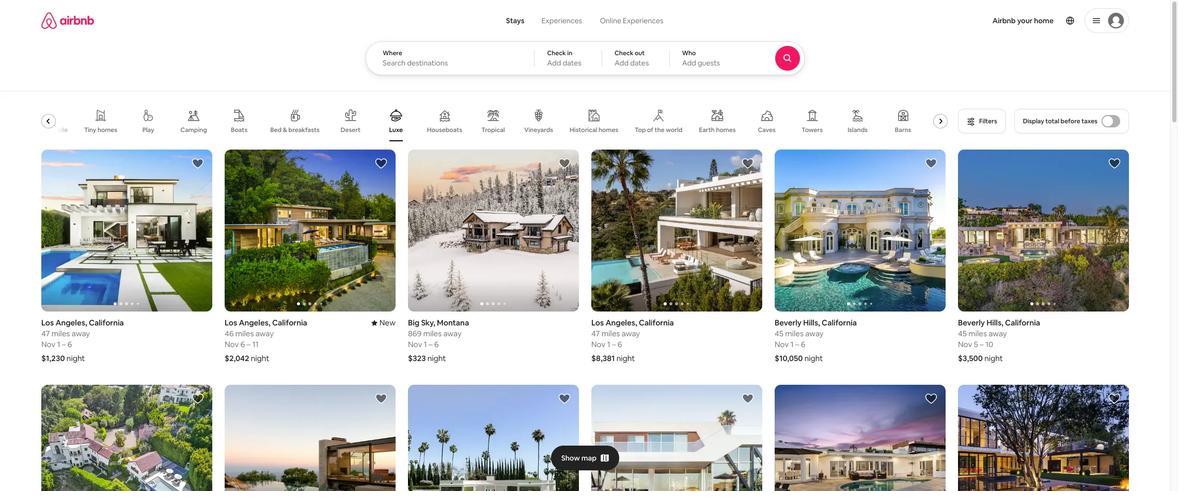 Task type: locate. For each thing, give the bounding box(es) containing it.
beverly inside beverly hills, california 45 miles away nov 5 – 10 $3,500 night
[[959, 319, 985, 328]]

2 45 from the left
[[959, 329, 967, 339]]

3 miles from the left
[[423, 329, 442, 339]]

night right $8,381
[[617, 354, 635, 364]]

6 inside beverly hills, california 45 miles away nov 1 – 6 $10,050 night
[[801, 340, 806, 350]]

beverly hills, california 45 miles away nov 5 – 10 $3,500 night
[[959, 319, 1041, 364]]

1 horizontal spatial add
[[615, 58, 629, 68]]

6 – from the left
[[980, 340, 984, 350]]

nov up $10,050 at bottom right
[[775, 340, 789, 350]]

1 up the $323
[[424, 340, 427, 350]]

3 los from the left
[[592, 319, 604, 328]]

experiences up in
[[542, 16, 582, 25]]

bed & breakfasts
[[270, 126, 320, 134]]

1 horizontal spatial check
[[615, 49, 634, 57]]

barns
[[895, 126, 912, 134]]

6 for $8,381
[[618, 340, 623, 350]]

tropical
[[482, 126, 505, 134]]

2 47 from the left
[[592, 329, 600, 339]]

2 night from the left
[[251, 354, 269, 364]]

total
[[1046, 117, 1060, 126]]

display total before taxes button
[[1015, 109, 1130, 134]]

45 inside beverly hills, california 45 miles away nov 5 – 10 $3,500 night
[[959, 329, 967, 339]]

add inside check out add dates
[[615, 58, 629, 68]]

2 horizontal spatial add to wishlist: los angeles, california image
[[742, 158, 754, 170]]

0 horizontal spatial check
[[547, 49, 566, 57]]

homes right earth
[[716, 126, 736, 134]]

miles inside beverly hills, california 45 miles away nov 5 – 10 $3,500 night
[[969, 329, 987, 339]]

47
[[41, 329, 50, 339], [592, 329, 600, 339]]

dates inside check in add dates
[[563, 58, 582, 68]]

1 horizontal spatial homes
[[599, 126, 619, 134]]

47 inside los angeles, california 47 miles away nov 1 – 6 $8,381 night
[[592, 329, 600, 339]]

nov inside big sky, montana 869 miles away nov 1 – 6 $323 night
[[408, 340, 422, 350]]

1 6 from the left
[[68, 340, 72, 350]]

2 experiences from the left
[[623, 16, 664, 25]]

camping
[[181, 126, 207, 134]]

1 – from the left
[[62, 340, 66, 350]]

of
[[648, 126, 654, 134]]

1 47 from the left
[[41, 329, 50, 339]]

4 away from the left
[[622, 329, 640, 339]]

$323
[[408, 354, 426, 364]]

6 miles from the left
[[969, 329, 987, 339]]

angeles, up 11
[[239, 319, 271, 328]]

6 nov from the left
[[959, 340, 973, 350]]

dates for check in add dates
[[563, 58, 582, 68]]

none search field containing stays
[[366, 0, 833, 75]]

6 inside los angeles, california 47 miles away nov 1 – 6 $8,381 night
[[618, 340, 623, 350]]

historical homes
[[570, 126, 619, 134]]

los
[[41, 319, 54, 328], [225, 319, 237, 328], [592, 319, 604, 328]]

1 horizontal spatial beverly
[[959, 319, 985, 328]]

airbnb your home link
[[987, 10, 1060, 32]]

6 away from the left
[[989, 329, 1007, 339]]

beverly up $10,050 at bottom right
[[775, 319, 802, 328]]

away inside los angeles, california 47 miles away nov 1 – 6 $8,381 night
[[622, 329, 640, 339]]

4 miles from the left
[[602, 329, 620, 339]]

add to wishlist: beverly hills, california image
[[926, 158, 938, 170]]

caves
[[758, 126, 776, 134]]

4 nov from the left
[[592, 340, 606, 350]]

los up $8,381
[[592, 319, 604, 328]]

check inside check out add dates
[[615, 49, 634, 57]]

0 horizontal spatial 45
[[775, 329, 784, 339]]

1 california from the left
[[89, 319, 124, 328]]

– inside beverly hills, california 45 miles away nov 1 – 6 $10,050 night
[[796, 340, 800, 350]]

1 up $8,381
[[607, 340, 611, 350]]

45 up the $3,500
[[959, 329, 967, 339]]

islands
[[848, 126, 868, 134]]

experiences inside 'button'
[[542, 16, 582, 25]]

check
[[547, 49, 566, 57], [615, 49, 634, 57]]

nov for $2,042
[[225, 340, 239, 350]]

1 horizontal spatial hills,
[[987, 319, 1004, 328]]

47 inside los angeles, california 47 miles away nov 1 – 6 $1,230 night
[[41, 329, 50, 339]]

3 add to wishlist: los angeles, california image from the left
[[926, 393, 938, 406]]

– up $10,050 at bottom right
[[796, 340, 800, 350]]

angeles, for los angeles, california 47 miles away nov 1 – 6 $1,230 night
[[55, 319, 87, 328]]

away inside beverly hills, california 45 miles away nov 1 – 6 $10,050 night
[[806, 329, 824, 339]]

2 angeles, from the left
[[239, 319, 271, 328]]

1 horizontal spatial los
[[225, 319, 237, 328]]

2 horizontal spatial homes
[[716, 126, 736, 134]]

1 inside big sky, montana 869 miles away nov 1 – 6 $323 night
[[424, 340, 427, 350]]

1 horizontal spatial dates
[[631, 58, 649, 68]]

california for beverly hills, california 45 miles away nov 1 – 6 $10,050 night
[[822, 319, 857, 328]]

away for $3,500
[[989, 329, 1007, 339]]

Where field
[[383, 58, 518, 68]]

5 – from the left
[[796, 340, 800, 350]]

2 – from the left
[[247, 340, 251, 350]]

2 los from the left
[[225, 319, 237, 328]]

0 horizontal spatial angeles,
[[55, 319, 87, 328]]

4 california from the left
[[822, 319, 857, 328]]

miles inside los angeles, california 46 miles away nov 6 – 11 $2,042 night
[[235, 329, 254, 339]]

2 miles from the left
[[235, 329, 254, 339]]

hills, inside beverly hills, california 45 miles away nov 5 – 10 $3,500 night
[[987, 319, 1004, 328]]

angeles, up $8,381
[[606, 319, 638, 328]]

0 horizontal spatial add to wishlist: los angeles, california image
[[192, 158, 204, 170]]

$3,500
[[959, 354, 983, 364]]

0 horizontal spatial add to wishlist: los angeles, california image
[[192, 393, 204, 406]]

1 miles from the left
[[52, 329, 70, 339]]

angeles, up $1,230 at left bottom
[[55, 319, 87, 328]]

5 nov from the left
[[775, 340, 789, 350]]

dates
[[563, 58, 582, 68], [631, 58, 649, 68]]

beverly for beverly hills, california 45 miles away nov 1 – 6 $10,050 night
[[775, 319, 802, 328]]

experiences right online
[[623, 16, 664, 25]]

night inside los angeles, california 47 miles away nov 1 – 6 $1,230 night
[[67, 354, 85, 364]]

hills,
[[804, 319, 821, 328], [987, 319, 1004, 328]]

night down 10
[[985, 354, 1003, 364]]

2 dates from the left
[[631, 58, 649, 68]]

0 horizontal spatial homes
[[98, 126, 117, 134]]

1
[[57, 340, 60, 350], [424, 340, 427, 350], [607, 340, 611, 350], [791, 340, 794, 350]]

– down sky,
[[429, 340, 433, 350]]

miles up 11
[[235, 329, 254, 339]]

1 inside los angeles, california 47 miles away nov 1 – 6 $1,230 night
[[57, 340, 60, 350]]

night down 11
[[251, 354, 269, 364]]

2 california from the left
[[272, 319, 307, 328]]

taxes
[[1082, 117, 1098, 126]]

5 away from the left
[[806, 329, 824, 339]]

los angeles, california 47 miles away nov 1 – 6 $1,230 night
[[41, 319, 124, 364]]

nov
[[41, 340, 55, 350], [225, 340, 239, 350], [408, 340, 422, 350], [592, 340, 606, 350], [775, 340, 789, 350], [959, 340, 973, 350]]

1 up $1,230 at left bottom
[[57, 340, 60, 350]]

nov inside los angeles, california 46 miles away nov 6 – 11 $2,042 night
[[225, 340, 239, 350]]

1 angeles, from the left
[[55, 319, 87, 328]]

45
[[775, 329, 784, 339], [959, 329, 967, 339]]

1 horizontal spatial add to wishlist: los angeles, california image
[[742, 393, 754, 406]]

3 angeles, from the left
[[606, 319, 638, 328]]

hills, for nov 5 – 10
[[987, 319, 1004, 328]]

– up $1,230 at left bottom
[[62, 340, 66, 350]]

–
[[62, 340, 66, 350], [247, 340, 251, 350], [429, 340, 433, 350], [612, 340, 616, 350], [796, 340, 800, 350], [980, 340, 984, 350]]

filters
[[980, 117, 998, 126]]

away
[[72, 329, 90, 339], [256, 329, 274, 339], [444, 329, 462, 339], [622, 329, 640, 339], [806, 329, 824, 339], [989, 329, 1007, 339]]

los up $1,230 at left bottom
[[41, 319, 54, 328]]

5 miles from the left
[[786, 329, 804, 339]]

online
[[600, 16, 622, 25]]

california for los angeles, california 47 miles away nov 1 – 6 $8,381 night
[[639, 319, 674, 328]]

2 horizontal spatial los
[[592, 319, 604, 328]]

nov inside beverly hills, california 45 miles away nov 1 – 6 $10,050 night
[[775, 340, 789, 350]]

1 45 from the left
[[775, 329, 784, 339]]

0 horizontal spatial beverly
[[775, 319, 802, 328]]

– inside los angeles, california 47 miles away nov 1 – 6 $8,381 night
[[612, 340, 616, 350]]

add down who
[[682, 58, 697, 68]]

los inside los angeles, california 46 miles away nov 6 – 11 $2,042 night
[[225, 319, 237, 328]]

night inside big sky, montana 869 miles away nov 1 – 6 $323 night
[[428, 354, 446, 364]]

6 for $323
[[435, 340, 439, 350]]

5 night from the left
[[805, 354, 823, 364]]

california inside los angeles, california 46 miles away nov 6 – 11 $2,042 night
[[272, 319, 307, 328]]

towers
[[802, 126, 823, 134]]

check for check in add dates
[[547, 49, 566, 57]]

nov inside los angeles, california 47 miles away nov 1 – 6 $1,230 night
[[41, 340, 55, 350]]

add to wishlist: los angeles, california image
[[192, 393, 204, 406], [742, 393, 754, 406], [926, 393, 938, 406]]

1 horizontal spatial experiences
[[623, 16, 664, 25]]

miles up $10,050 at bottom right
[[786, 329, 804, 339]]

experiences
[[542, 16, 582, 25], [623, 16, 664, 25]]

away inside los angeles, california 47 miles away nov 1 – 6 $1,230 night
[[72, 329, 90, 339]]

night right $10,050 at bottom right
[[805, 354, 823, 364]]

1 for $10,050
[[791, 340, 794, 350]]

group
[[32, 101, 969, 142], [41, 150, 212, 312], [225, 150, 396, 312], [408, 150, 579, 312], [592, 150, 763, 312], [775, 150, 946, 312], [959, 150, 1130, 312], [41, 386, 212, 492], [225, 386, 396, 492], [408, 386, 579, 492], [592, 386, 763, 492], [775, 386, 946, 492], [959, 386, 1130, 492]]

– inside los angeles, california 46 miles away nov 6 – 11 $2,042 night
[[247, 340, 251, 350]]

california inside los angeles, california 47 miles away nov 1 – 6 $1,230 night
[[89, 319, 124, 328]]

angeles, inside los angeles, california 46 miles away nov 6 – 11 $2,042 night
[[239, 319, 271, 328]]

miles inside big sky, montana 869 miles away nov 1 – 6 $323 night
[[423, 329, 442, 339]]

45 for nov 5 – 10
[[959, 329, 967, 339]]

tiny
[[84, 126, 96, 134]]

1 hills, from the left
[[804, 319, 821, 328]]

bed
[[270, 126, 282, 134]]

miles inside los angeles, california 47 miles away nov 1 – 6 $8,381 night
[[602, 329, 620, 339]]

night
[[67, 354, 85, 364], [251, 354, 269, 364], [428, 354, 446, 364], [617, 354, 635, 364], [805, 354, 823, 364], [985, 354, 1003, 364]]

45 inside beverly hills, california 45 miles away nov 1 – 6 $10,050 night
[[775, 329, 784, 339]]

home
[[1035, 16, 1054, 25]]

add for check out add dates
[[615, 58, 629, 68]]

nov down "46"
[[225, 340, 239, 350]]

night inside beverly hills, california 45 miles away nov 5 – 10 $3,500 night
[[985, 354, 1003, 364]]

angeles,
[[55, 319, 87, 328], [239, 319, 271, 328], [606, 319, 638, 328]]

– up $8,381
[[612, 340, 616, 350]]

display
[[1024, 117, 1045, 126]]

california inside los angeles, california 47 miles away nov 1 – 6 $8,381 night
[[639, 319, 674, 328]]

– for $8,381
[[612, 340, 616, 350]]

2 horizontal spatial angeles,
[[606, 319, 638, 328]]

– for $2,042
[[247, 340, 251, 350]]

night inside los angeles, california 46 miles away nov 6 – 11 $2,042 night
[[251, 354, 269, 364]]

– for $3,500
[[980, 340, 984, 350]]

2 6 from the left
[[241, 340, 245, 350]]

6 inside big sky, montana 869 miles away nov 1 – 6 $323 night
[[435, 340, 439, 350]]

homes for tiny homes
[[98, 126, 117, 134]]

1 up $10,050 at bottom right
[[791, 340, 794, 350]]

47 up $1,230 at left bottom
[[41, 329, 50, 339]]

– inside los angeles, california 47 miles away nov 1 – 6 $1,230 night
[[62, 340, 66, 350]]

6
[[68, 340, 72, 350], [241, 340, 245, 350], [435, 340, 439, 350], [618, 340, 623, 350], [801, 340, 806, 350]]

1 dates from the left
[[563, 58, 582, 68]]

miles up $8,381
[[602, 329, 620, 339]]

angeles, for los angeles, california 47 miles away nov 1 – 6 $8,381 night
[[606, 319, 638, 328]]

check left the out
[[615, 49, 634, 57]]

miles for $10,050
[[786, 329, 804, 339]]

4 1 from the left
[[791, 340, 794, 350]]

3 add from the left
[[682, 58, 697, 68]]

6 for $1,230
[[68, 340, 72, 350]]

3 away from the left
[[444, 329, 462, 339]]

online experiences
[[600, 16, 664, 25]]

2 hills, from the left
[[987, 319, 1004, 328]]

2 horizontal spatial add
[[682, 58, 697, 68]]

0 horizontal spatial dates
[[563, 58, 582, 68]]

hills, inside beverly hills, california 45 miles away nov 1 – 6 $10,050 night
[[804, 319, 821, 328]]

1 for $8,381
[[607, 340, 611, 350]]

3 – from the left
[[429, 340, 433, 350]]

1 inside los angeles, california 47 miles away nov 1 – 6 $8,381 night
[[607, 340, 611, 350]]

1 horizontal spatial add to wishlist: los angeles, california image
[[375, 158, 388, 170]]

nov for $3,500
[[959, 340, 973, 350]]

boats
[[231, 126, 248, 134]]

california for los angeles, california 46 miles away nov 6 – 11 $2,042 night
[[272, 319, 307, 328]]

nov up $1,230 at left bottom
[[41, 340, 55, 350]]

check inside check in add dates
[[547, 49, 566, 57]]

$2,042
[[225, 354, 249, 364]]

away inside beverly hills, california 45 miles away nov 5 – 10 $3,500 night
[[989, 329, 1007, 339]]

1 add to wishlist: los angeles, california image from the left
[[192, 158, 204, 170]]

1 away from the left
[[72, 329, 90, 339]]

3 6 from the left
[[435, 340, 439, 350]]

night for $323
[[428, 354, 446, 364]]

2 nov from the left
[[225, 340, 239, 350]]

– inside beverly hills, california 45 miles away nov 5 – 10 $3,500 night
[[980, 340, 984, 350]]

6 night from the left
[[985, 354, 1003, 364]]

0 horizontal spatial hills,
[[804, 319, 821, 328]]

luxe
[[389, 126, 403, 134]]

4 night from the left
[[617, 354, 635, 364]]

1 horizontal spatial 45
[[959, 329, 967, 339]]

1 horizontal spatial angeles,
[[239, 319, 271, 328]]

6 inside los angeles, california 47 miles away nov 1 – 6 $1,230 night
[[68, 340, 72, 350]]

1 horizontal spatial 47
[[592, 329, 600, 339]]

hills, for nov 1 – 6
[[804, 319, 821, 328]]

night right the $323
[[428, 354, 446, 364]]

5 6 from the left
[[801, 340, 806, 350]]

3 1 from the left
[[607, 340, 611, 350]]

los inside los angeles, california 47 miles away nov 1 – 6 $8,381 night
[[592, 319, 604, 328]]

2 add to wishlist: los angeles, california image from the left
[[375, 158, 388, 170]]

profile element
[[689, 0, 1130, 41]]

sky,
[[421, 319, 436, 328]]

3 california from the left
[[639, 319, 674, 328]]

nov down 869
[[408, 340, 422, 350]]

homes
[[599, 126, 619, 134], [98, 126, 117, 134], [716, 126, 736, 134]]

– inside big sky, montana 869 miles away nov 1 – 6 $323 night
[[429, 340, 433, 350]]

0 horizontal spatial experiences
[[542, 16, 582, 25]]

miles up 5
[[969, 329, 987, 339]]

homes right historical
[[599, 126, 619, 134]]

add down experiences 'button'
[[547, 58, 561, 68]]

nov inside beverly hills, california 45 miles away nov 5 – 10 $3,500 night
[[959, 340, 973, 350]]

dates down in
[[563, 58, 582, 68]]

1 check from the left
[[547, 49, 566, 57]]

los inside los angeles, california 47 miles away nov 1 – 6 $1,230 night
[[41, 319, 54, 328]]

1 los from the left
[[41, 319, 54, 328]]

1 inside beverly hills, california 45 miles away nov 1 – 6 $10,050 night
[[791, 340, 794, 350]]

2 1 from the left
[[424, 340, 427, 350]]

angeles, inside los angeles, california 47 miles away nov 1 – 6 $8,381 night
[[606, 319, 638, 328]]

beverly
[[775, 319, 802, 328], [959, 319, 985, 328]]

nov for $10,050
[[775, 340, 789, 350]]

– right 5
[[980, 340, 984, 350]]

add down online experiences
[[615, 58, 629, 68]]

beverly inside beverly hills, california 45 miles away nov 1 – 6 $10,050 night
[[775, 319, 802, 328]]

2 check from the left
[[615, 49, 634, 57]]

night right $1,230 at left bottom
[[67, 354, 85, 364]]

nov up $8,381
[[592, 340, 606, 350]]

big
[[408, 319, 420, 328]]

2 horizontal spatial add to wishlist: los angeles, california image
[[926, 393, 938, 406]]

2 beverly from the left
[[959, 319, 985, 328]]

add
[[547, 58, 561, 68], [615, 58, 629, 68], [682, 58, 697, 68]]

california inside beverly hills, california 45 miles away nov 5 – 10 $3,500 night
[[1006, 319, 1041, 328]]

play
[[142, 126, 154, 134]]

angeles, inside los angeles, california 47 miles away nov 1 – 6 $1,230 night
[[55, 319, 87, 328]]

5 california from the left
[[1006, 319, 1041, 328]]

miles up $1,230 at left bottom
[[52, 329, 70, 339]]

4 6 from the left
[[618, 340, 623, 350]]

california inside beverly hills, california 45 miles away nov 1 – 6 $10,050 night
[[822, 319, 857, 328]]

los up "46"
[[225, 319, 237, 328]]

night for $2,042
[[251, 354, 269, 364]]

dates down the out
[[631, 58, 649, 68]]

2 add to wishlist: los angeles, california image from the left
[[742, 393, 754, 406]]

– left 11
[[247, 340, 251, 350]]

california
[[89, 319, 124, 328], [272, 319, 307, 328], [639, 319, 674, 328], [822, 319, 857, 328], [1006, 319, 1041, 328]]

dates inside check out add dates
[[631, 58, 649, 68]]

1 1 from the left
[[57, 340, 60, 350]]

4 – from the left
[[612, 340, 616, 350]]

miles for $8,381
[[602, 329, 620, 339]]

add to wishlist: los angeles, california image
[[192, 158, 204, 170], [375, 158, 388, 170], [742, 158, 754, 170]]

1 experiences from the left
[[542, 16, 582, 25]]

miles down sky,
[[423, 329, 442, 339]]

before
[[1061, 117, 1081, 126]]

airbnb
[[993, 16, 1016, 25]]

miles
[[52, 329, 70, 339], [235, 329, 254, 339], [423, 329, 442, 339], [602, 329, 620, 339], [786, 329, 804, 339], [969, 329, 987, 339]]

add to wishlist: beverly hills, california image
[[1109, 158, 1121, 170], [559, 393, 571, 406], [1109, 393, 1121, 406]]

3 night from the left
[[428, 354, 446, 364]]

night inside los angeles, california 47 miles away nov 1 – 6 $8,381 night
[[617, 354, 635, 364]]

1 night from the left
[[67, 354, 85, 364]]

0 horizontal spatial los
[[41, 319, 54, 328]]

breakfasts
[[289, 126, 320, 134]]

45 up $10,050 at bottom right
[[775, 329, 784, 339]]

1 beverly from the left
[[775, 319, 802, 328]]

away for $2,042
[[256, 329, 274, 339]]

away inside big sky, montana 869 miles away nov 1 – 6 $323 night
[[444, 329, 462, 339]]

beverly up 5
[[959, 319, 985, 328]]

away inside los angeles, california 46 miles away nov 6 – 11 $2,042 night
[[256, 329, 274, 339]]

miles inside los angeles, california 47 miles away nov 1 – 6 $1,230 night
[[52, 329, 70, 339]]

homes right tiny
[[98, 126, 117, 134]]

3 add to wishlist: los angeles, california image from the left
[[742, 158, 754, 170]]

nov inside los angeles, california 47 miles away nov 1 – 6 $8,381 night
[[592, 340, 606, 350]]

miles inside beverly hills, california 45 miles away nov 1 – 6 $10,050 night
[[786, 329, 804, 339]]

check left in
[[547, 49, 566, 57]]

47 for los angeles, california 47 miles away nov 1 – 6 $1,230 night
[[41, 329, 50, 339]]

0 horizontal spatial 47
[[41, 329, 50, 339]]

add inside check in add dates
[[547, 58, 561, 68]]

1 add from the left
[[547, 58, 561, 68]]

1 nov from the left
[[41, 340, 55, 350]]

3 nov from the left
[[408, 340, 422, 350]]

nov left 5
[[959, 340, 973, 350]]

0 horizontal spatial add
[[547, 58, 561, 68]]

night inside beverly hills, california 45 miles away nov 1 – 6 $10,050 night
[[805, 354, 823, 364]]

add to wishlist: big sky, montana image
[[559, 158, 571, 170]]

top
[[635, 126, 646, 134]]

show map button
[[551, 446, 620, 471]]

$10,050
[[775, 354, 803, 364]]

miles for $1,230
[[52, 329, 70, 339]]

47 up $8,381
[[592, 329, 600, 339]]

2 away from the left
[[256, 329, 274, 339]]

None search field
[[366, 0, 833, 75]]

2 add from the left
[[615, 58, 629, 68]]



Task type: vqa. For each thing, say whether or not it's contained in the screenshot.


Task type: describe. For each thing, give the bounding box(es) containing it.
night for $1,230
[[67, 354, 85, 364]]

los angeles, california 47 miles away nov 1 – 6 $8,381 night
[[592, 319, 674, 364]]

map
[[582, 454, 597, 464]]

online experiences link
[[591, 10, 673, 31]]

6 for $10,050
[[801, 340, 806, 350]]

out
[[635, 49, 645, 57]]

top of the world
[[635, 126, 683, 134]]

los angeles, california 46 miles away nov 6 – 11 $2,042 night
[[225, 319, 307, 364]]

45 for nov 1 – 6
[[775, 329, 784, 339]]

check in add dates
[[547, 49, 582, 68]]

47 for los angeles, california 47 miles away nov 1 – 6 $8,381 night
[[592, 329, 600, 339]]

montana
[[437, 319, 469, 328]]

away for $8,381
[[622, 329, 640, 339]]

new place to stay image
[[371, 319, 396, 328]]

houseboats
[[427, 126, 463, 134]]

where
[[383, 49, 402, 57]]

stays button
[[498, 10, 533, 31]]

iconic
[[935, 126, 952, 134]]

countryside
[[32, 126, 68, 134]]

– for $1,230
[[62, 340, 66, 350]]

away for $323
[[444, 329, 462, 339]]

check out add dates
[[615, 49, 649, 68]]

los for los angeles, california 46 miles away nov 6 – 11 $2,042 night
[[225, 319, 237, 328]]

miles for $2,042
[[235, 329, 254, 339]]

filters button
[[959, 109, 1006, 134]]

beverly for beverly hills, california 45 miles away nov 5 – 10 $3,500 night
[[959, 319, 985, 328]]

add to wishlist: topanga, california image
[[375, 393, 388, 406]]

who
[[682, 49, 696, 57]]

vineyards
[[525, 126, 553, 134]]

check for check out add dates
[[615, 49, 634, 57]]

iconic cities
[[935, 126, 969, 134]]

desert
[[341, 126, 361, 134]]

guests
[[698, 58, 720, 68]]

nov for $8,381
[[592, 340, 606, 350]]

5
[[974, 340, 979, 350]]

add inside who add guests
[[682, 58, 697, 68]]

– for $10,050
[[796, 340, 800, 350]]

1 for $323
[[424, 340, 427, 350]]

night for $3,500
[[985, 354, 1003, 364]]

group containing houseboats
[[32, 101, 969, 142]]

$8,381
[[592, 354, 615, 364]]

show
[[562, 454, 580, 464]]

world
[[666, 126, 683, 134]]

homes for historical homes
[[599, 126, 619, 134]]

los for los angeles, california 47 miles away nov 1 – 6 $8,381 night
[[592, 319, 604, 328]]

experiences button
[[533, 10, 591, 31]]

earth
[[699, 126, 715, 134]]

tiny homes
[[84, 126, 117, 134]]

dates for check out add dates
[[631, 58, 649, 68]]

add for check in add dates
[[547, 58, 561, 68]]

homes for earth homes
[[716, 126, 736, 134]]

your
[[1018, 16, 1033, 25]]

– for $323
[[429, 340, 433, 350]]

show map
[[562, 454, 597, 464]]

1 for $1,230
[[57, 340, 60, 350]]

stays tab panel
[[366, 41, 833, 75]]

angeles, for los angeles, california 46 miles away nov 6 – 11 $2,042 night
[[239, 319, 271, 328]]

869
[[408, 329, 422, 339]]

los for los angeles, california 47 miles away nov 1 – 6 $1,230 night
[[41, 319, 54, 328]]

the
[[655, 126, 665, 134]]

away for $1,230
[[72, 329, 90, 339]]

california for beverly hills, california 45 miles away nov 5 – 10 $3,500 night
[[1006, 319, 1041, 328]]

$1,230
[[41, 354, 65, 364]]

night for $10,050
[[805, 354, 823, 364]]

night for $8,381
[[617, 354, 635, 364]]

what can we help you find? tab list
[[498, 10, 591, 31]]

cities
[[953, 126, 969, 134]]

6 inside los angeles, california 46 miles away nov 6 – 11 $2,042 night
[[241, 340, 245, 350]]

add to wishlist: los angeles, california image for los angeles, california 47 miles away nov 1 – 6 $8,381 night
[[742, 158, 754, 170]]

10
[[986, 340, 994, 350]]

stays
[[506, 16, 525, 25]]

nov for $323
[[408, 340, 422, 350]]

new
[[380, 319, 396, 328]]

miles for $3,500
[[969, 329, 987, 339]]

away for $10,050
[[806, 329, 824, 339]]

add to wishlist: los angeles, california image for los angeles, california 47 miles away nov 1 – 6 $1,230 night
[[192, 158, 204, 170]]

in
[[568, 49, 573, 57]]

nov for $1,230
[[41, 340, 55, 350]]

earth homes
[[699, 126, 736, 134]]

&
[[283, 126, 287, 134]]

beverly hills, california 45 miles away nov 1 – 6 $10,050 night
[[775, 319, 857, 364]]

california for los angeles, california 47 miles away nov 1 – 6 $1,230 night
[[89, 319, 124, 328]]

who add guests
[[682, 49, 720, 68]]

1 add to wishlist: los angeles, california image from the left
[[192, 393, 204, 406]]

big sky, montana 869 miles away nov 1 – 6 $323 night
[[408, 319, 469, 364]]

miles for $323
[[423, 329, 442, 339]]

11
[[252, 340, 259, 350]]

historical
[[570, 126, 598, 134]]

display total before taxes
[[1024, 117, 1098, 126]]

46
[[225, 329, 234, 339]]

airbnb your home
[[993, 16, 1054, 25]]



